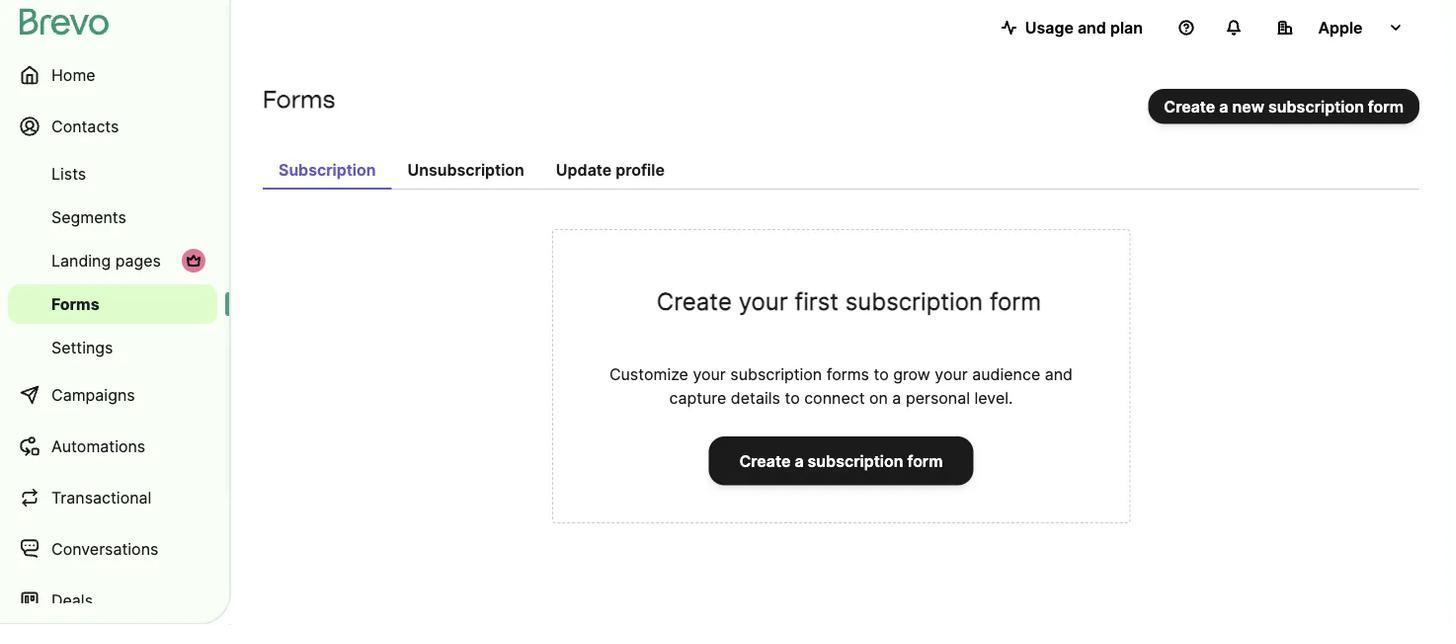 Task type: vqa. For each thing, say whether or not it's contained in the screenshot.
Your automations will appear here. tab panel
no



Task type: locate. For each thing, give the bounding box(es) containing it.
1 horizontal spatial and
[[1078, 18, 1106, 37]]

0 vertical spatial forms
[[263, 84, 335, 113]]

to right details
[[785, 388, 800, 408]]

0 horizontal spatial forms
[[51, 294, 99, 314]]

0 horizontal spatial create
[[657, 286, 732, 316]]

create for create a new subscription form
[[1164, 97, 1215, 116]]

your left first
[[739, 286, 788, 316]]

create down details
[[739, 451, 791, 471]]

0 horizontal spatial form
[[907, 451, 943, 471]]

create for create your first subscription form
[[657, 286, 732, 316]]

landing
[[51, 251, 111, 270]]

1 horizontal spatial form
[[990, 286, 1041, 316]]

subscription down "connect"
[[808, 451, 903, 471]]

contacts
[[51, 117, 119, 136]]

conversations
[[51, 539, 158, 559]]

subscription link
[[263, 150, 392, 190]]

unsubscription
[[407, 160, 524, 179]]

to
[[874, 365, 889, 384], [785, 388, 800, 408]]

automations
[[51, 437, 145, 456]]

contacts link
[[8, 103, 217, 150]]

a down customize your subscription forms to grow your audience and capture details to connect on a personal level.
[[795, 451, 804, 471]]

and right audience
[[1045, 365, 1073, 384]]

1 horizontal spatial your
[[739, 286, 788, 316]]

1 vertical spatial to
[[785, 388, 800, 408]]

1 vertical spatial form
[[990, 286, 1041, 316]]

form down the apple button
[[1368, 97, 1404, 116]]

form
[[1368, 97, 1404, 116], [990, 286, 1041, 316], [907, 451, 943, 471]]

forms down landing at the left top of the page
[[51, 294, 99, 314]]

unsubscription link
[[392, 150, 540, 190]]

a
[[1219, 97, 1228, 116], [892, 388, 901, 408], [795, 451, 804, 471]]

deals link
[[8, 577, 217, 624]]

0 vertical spatial form
[[1368, 97, 1404, 116]]

landing pages
[[51, 251, 161, 270]]

1 horizontal spatial a
[[892, 388, 901, 408]]

your up personal
[[935, 365, 968, 384]]

and left 'plan'
[[1078, 18, 1106, 37]]

subscription right new
[[1268, 97, 1364, 116]]

0 horizontal spatial to
[[785, 388, 800, 408]]

form down personal
[[907, 451, 943, 471]]

update profile link
[[540, 150, 681, 190]]

and
[[1078, 18, 1106, 37], [1045, 365, 1073, 384]]

2 horizontal spatial form
[[1368, 97, 1404, 116]]

1 vertical spatial forms
[[51, 294, 99, 314]]

transactional link
[[8, 474, 217, 522]]

form up audience
[[990, 286, 1041, 316]]

0 vertical spatial and
[[1078, 18, 1106, 37]]

create
[[1164, 97, 1215, 116], [657, 286, 732, 316], [739, 451, 791, 471]]

2 vertical spatial a
[[795, 451, 804, 471]]

segments
[[51, 207, 126, 227]]

1 vertical spatial and
[[1045, 365, 1073, 384]]

first
[[795, 286, 839, 316]]

create a subscription form
[[739, 451, 943, 471]]

forms link
[[8, 285, 217, 324]]

0 vertical spatial a
[[1219, 97, 1228, 116]]

your
[[739, 286, 788, 316], [693, 365, 726, 384], [935, 365, 968, 384]]

your for create
[[739, 286, 788, 316]]

0 horizontal spatial your
[[693, 365, 726, 384]]

1 horizontal spatial forms
[[263, 84, 335, 113]]

0 vertical spatial create
[[1164, 97, 1215, 116]]

level.
[[975, 388, 1013, 408]]

subscription up details
[[730, 365, 822, 384]]

forms
[[263, 84, 335, 113], [51, 294, 99, 314]]

1 vertical spatial create
[[657, 286, 732, 316]]

usage
[[1025, 18, 1074, 37]]

subscription
[[1268, 97, 1364, 116], [845, 286, 983, 316], [730, 365, 822, 384], [808, 451, 903, 471]]

campaigns
[[51, 385, 135, 405]]

to up on
[[874, 365, 889, 384]]

1 vertical spatial a
[[892, 388, 901, 408]]

campaigns link
[[8, 371, 217, 419]]

home link
[[8, 51, 217, 99]]

2 horizontal spatial create
[[1164, 97, 1215, 116]]

create a new subscription form
[[1164, 97, 1404, 116]]

0 horizontal spatial a
[[795, 451, 804, 471]]

a left new
[[1219, 97, 1228, 116]]

1 horizontal spatial to
[[874, 365, 889, 384]]

a right on
[[892, 388, 901, 408]]

create up customize
[[657, 286, 732, 316]]

subscription up grow
[[845, 286, 983, 316]]

forms up subscription on the left top
[[263, 84, 335, 113]]

your up the capture
[[693, 365, 726, 384]]

forms
[[827, 365, 869, 384]]

settings link
[[8, 328, 217, 368]]

2 vertical spatial create
[[739, 451, 791, 471]]

2 horizontal spatial a
[[1219, 97, 1228, 116]]

left___rvooi image
[[186, 253, 202, 269]]

and inside customize your subscription forms to grow your audience and capture details to connect on a personal level.
[[1045, 365, 1073, 384]]

1 horizontal spatial create
[[739, 451, 791, 471]]

create a subscription form link
[[709, 437, 974, 486]]

grow
[[893, 365, 930, 384]]

segments link
[[8, 198, 217, 237]]

a inside the "create a subscription form" link
[[795, 451, 804, 471]]

0 horizontal spatial and
[[1045, 365, 1073, 384]]

a inside create a new subscription form link
[[1219, 97, 1228, 116]]

create left new
[[1164, 97, 1215, 116]]

transactional
[[51, 488, 152, 507]]

and inside usage and plan button
[[1078, 18, 1106, 37]]

profile
[[616, 160, 665, 179]]



Task type: describe. For each thing, give the bounding box(es) containing it.
lists
[[51, 164, 86, 183]]

connect
[[804, 388, 865, 408]]

personal
[[906, 388, 970, 408]]

deals
[[51, 591, 93, 610]]

home
[[51, 65, 95, 84]]

details
[[731, 388, 780, 408]]

apple
[[1318, 18, 1363, 37]]

update profile
[[556, 160, 665, 179]]

subscription inside customize your subscription forms to grow your audience and capture details to connect on a personal level.
[[730, 365, 822, 384]]

on
[[869, 388, 888, 408]]

customize
[[609, 365, 689, 384]]

audience
[[972, 365, 1041, 384]]

a inside customize your subscription forms to grow your audience and capture details to connect on a personal level.
[[892, 388, 901, 408]]

customize your subscription forms to grow your audience and capture details to connect on a personal level.
[[609, 365, 1073, 408]]

landing pages link
[[8, 241, 217, 281]]

2 horizontal spatial your
[[935, 365, 968, 384]]

form for create a new subscription form
[[1368, 97, 1404, 116]]

0 vertical spatial to
[[874, 365, 889, 384]]

pages
[[115, 251, 161, 270]]

create your first subscription form
[[657, 286, 1041, 316]]

form for create your first subscription form
[[990, 286, 1041, 316]]

subscription
[[279, 160, 376, 179]]

plan
[[1110, 18, 1143, 37]]

settings
[[51, 338, 113, 357]]

your for customize
[[693, 365, 726, 384]]

2 vertical spatial form
[[907, 451, 943, 471]]

a for subscription
[[795, 451, 804, 471]]

a for new
[[1219, 97, 1228, 116]]

create for create a subscription form
[[739, 451, 791, 471]]

update
[[556, 160, 612, 179]]

conversations link
[[8, 526, 217, 573]]

new
[[1232, 97, 1265, 116]]

capture
[[669, 388, 726, 408]]

automations link
[[8, 423, 217, 470]]

create a new subscription form link
[[1148, 89, 1420, 124]]

usage and plan
[[1025, 18, 1143, 37]]

usage and plan button
[[986, 8, 1159, 47]]

lists link
[[8, 154, 217, 194]]

apple button
[[1262, 8, 1420, 47]]



